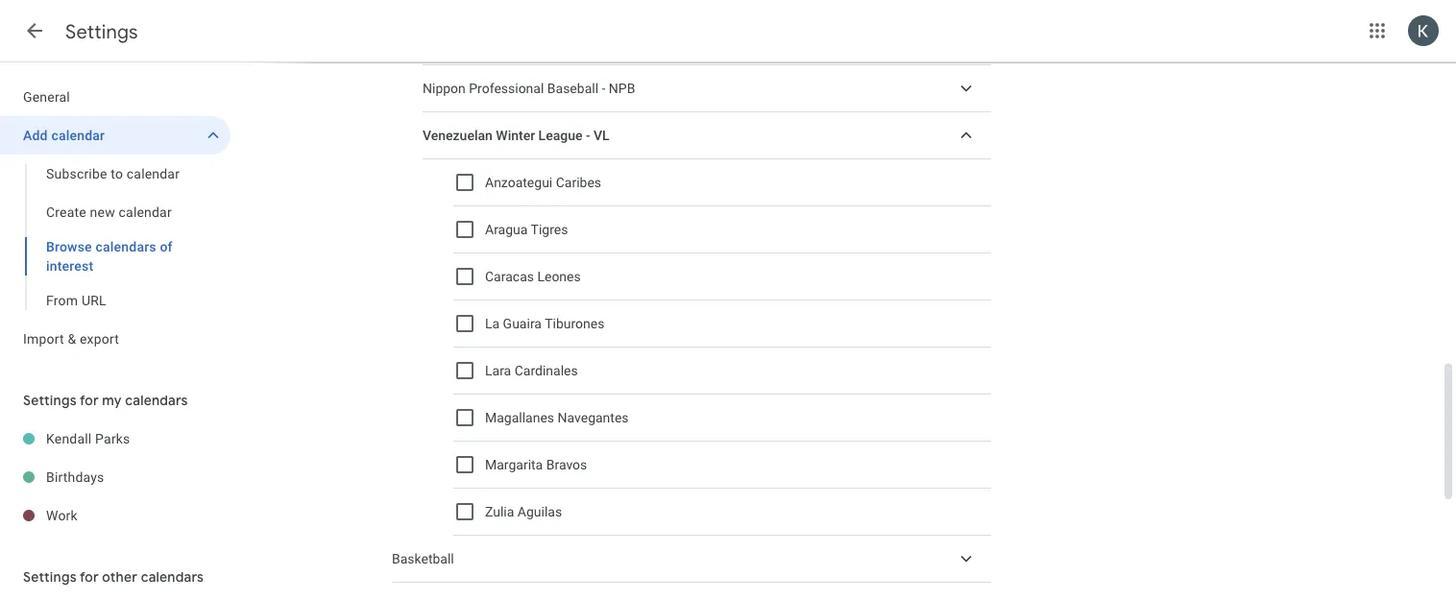 Task type: vqa. For each thing, say whether or not it's contained in the screenshot.
4th Daily Stand-Up , 12Pm from the right
no



Task type: locate. For each thing, give the bounding box(es) containing it.
calendar up the subscribe
[[51, 127, 105, 143]]

nippon
[[423, 80, 466, 96]]

basketball
[[392, 551, 454, 567]]

settings for my calendars
[[23, 392, 188, 409]]

1 for from the top
[[80, 392, 99, 409]]

calendar
[[51, 127, 105, 143], [127, 166, 180, 182], [119, 204, 172, 220]]

1 horizontal spatial -
[[602, 80, 606, 96]]

2 for from the top
[[80, 569, 99, 586]]

for
[[80, 392, 99, 409], [80, 569, 99, 586]]

1 vertical spatial calendars
[[125, 392, 188, 409]]

magallanes navegantes
[[485, 410, 629, 426]]

calendar up of
[[119, 204, 172, 220]]

bravos
[[546, 457, 587, 473]]

magallanes
[[485, 410, 554, 426]]

margarita bravos
[[485, 457, 587, 473]]

from url
[[46, 293, 106, 308]]

settings for settings for my calendars
[[23, 392, 77, 409]]

settings down work
[[23, 569, 77, 586]]

create
[[46, 204, 86, 220]]

settings right go back image on the top
[[65, 19, 138, 44]]

general
[[23, 89, 70, 105]]

tree item
[[392, 583, 992, 600]]

settings up kendall at left bottom
[[23, 392, 77, 409]]

calendar for subscribe to calendar
[[127, 166, 180, 182]]

1 vertical spatial settings
[[23, 392, 77, 409]]

1 vertical spatial -
[[586, 128, 590, 143]]

calendars right other
[[141, 569, 204, 586]]

settings for my calendars tree
[[0, 420, 231, 535]]

for left the my
[[80, 392, 99, 409]]

my
[[102, 392, 122, 409]]

url
[[82, 293, 106, 308]]

2 vertical spatial settings
[[23, 569, 77, 586]]

settings for other calendars
[[23, 569, 204, 586]]

group
[[0, 155, 231, 320]]

nippon professional baseball - npb
[[423, 80, 635, 96]]

guaira
[[503, 316, 542, 332]]

winter
[[496, 128, 535, 143]]

-
[[602, 80, 606, 96], [586, 128, 590, 143]]

tree
[[0, 78, 231, 358]]

work link
[[46, 497, 231, 535]]

professional
[[469, 80, 544, 96]]

settings heading
[[65, 19, 138, 44]]

settings for settings
[[65, 19, 138, 44]]

add
[[23, 127, 48, 143]]

export
[[80, 331, 119, 347]]

0 vertical spatial settings
[[65, 19, 138, 44]]

2 vertical spatial calendars
[[141, 569, 204, 586]]

for left other
[[80, 569, 99, 586]]

0 vertical spatial calendar
[[51, 127, 105, 143]]

birthdays tree item
[[0, 458, 231, 497]]

aragua
[[485, 222, 528, 238]]

group containing subscribe to calendar
[[0, 155, 231, 320]]

0 horizontal spatial -
[[586, 128, 590, 143]]

birthdays link
[[46, 458, 231, 497]]

1 vertical spatial calendar
[[127, 166, 180, 182]]

- left npb
[[602, 80, 606, 96]]

2 vertical spatial calendar
[[119, 204, 172, 220]]

venezuelan
[[423, 128, 493, 143]]

la guaira tiburones
[[485, 316, 605, 332]]

zulia
[[485, 504, 514, 520]]

- for vl
[[586, 128, 590, 143]]

zulia aguilas
[[485, 504, 562, 520]]

tigres
[[531, 222, 568, 238]]

0 vertical spatial for
[[80, 392, 99, 409]]

calendars down 'create new calendar'
[[96, 239, 156, 255]]

- left vl
[[586, 128, 590, 143]]

work tree item
[[0, 497, 231, 535]]

subscribe
[[46, 166, 107, 182]]

npb
[[609, 80, 635, 96]]

calendar right the to
[[127, 166, 180, 182]]

aguilas
[[518, 504, 562, 520]]

leones
[[537, 269, 581, 285]]

cardinales
[[515, 363, 578, 379]]

venezuelan winter league - vl tree item
[[423, 112, 992, 159]]

for for my
[[80, 392, 99, 409]]

settings
[[65, 19, 138, 44], [23, 392, 77, 409], [23, 569, 77, 586]]

0 vertical spatial calendars
[[96, 239, 156, 255]]

lara cardinales
[[485, 363, 578, 379]]

1 vertical spatial for
[[80, 569, 99, 586]]

tree containing general
[[0, 78, 231, 358]]

calendars
[[96, 239, 156, 255], [125, 392, 188, 409], [141, 569, 204, 586]]

add calendar
[[23, 127, 105, 143]]

calendars right the my
[[125, 392, 188, 409]]

venezuelan winter league - vl
[[423, 128, 610, 143]]

0 vertical spatial -
[[602, 80, 606, 96]]

of
[[160, 239, 173, 255]]

to
[[111, 166, 123, 182]]

league
[[539, 128, 583, 143]]

baseball
[[547, 80, 599, 96]]



Task type: describe. For each thing, give the bounding box(es) containing it.
create new calendar
[[46, 204, 172, 220]]

vl
[[594, 128, 610, 143]]

interest
[[46, 258, 94, 274]]

calendars for other
[[141, 569, 204, 586]]

browse calendars of interest
[[46, 239, 173, 274]]

other
[[102, 569, 138, 586]]

&
[[68, 331, 76, 347]]

kendall parks tree item
[[0, 420, 231, 458]]

parks
[[95, 431, 130, 447]]

caracas
[[485, 269, 534, 285]]

new
[[90, 204, 115, 220]]

navegantes
[[558, 410, 629, 426]]

subscribe to calendar
[[46, 166, 180, 182]]

work
[[46, 508, 78, 524]]

nippon professional baseball - npb tree item
[[423, 65, 992, 112]]

margarita
[[485, 457, 543, 473]]

- for npb
[[602, 80, 606, 96]]

calendar for create new calendar
[[119, 204, 172, 220]]

tiburones
[[545, 316, 605, 332]]

kendall
[[46, 431, 92, 447]]

kendall parks
[[46, 431, 130, 447]]

from
[[46, 293, 78, 308]]

calendar inside tree item
[[51, 127, 105, 143]]

basketball tree item
[[392, 536, 992, 583]]

anzoategui
[[485, 175, 553, 190]]

settings for settings for other calendars
[[23, 569, 77, 586]]

caracas leones
[[485, 269, 581, 285]]

import & export
[[23, 331, 119, 347]]

calendars for my
[[125, 392, 188, 409]]

add calendar tree item
[[0, 116, 231, 155]]

lara
[[485, 363, 511, 379]]

go back image
[[23, 19, 46, 42]]

import
[[23, 331, 64, 347]]

aragua tigres
[[485, 222, 568, 238]]

caribes
[[556, 175, 602, 190]]

for for other
[[80, 569, 99, 586]]

anzoategui caribes
[[485, 175, 602, 190]]

calendars inside browse calendars of interest
[[96, 239, 156, 255]]

birthdays
[[46, 469, 104, 485]]

browse
[[46, 239, 92, 255]]

la
[[485, 316, 500, 332]]



